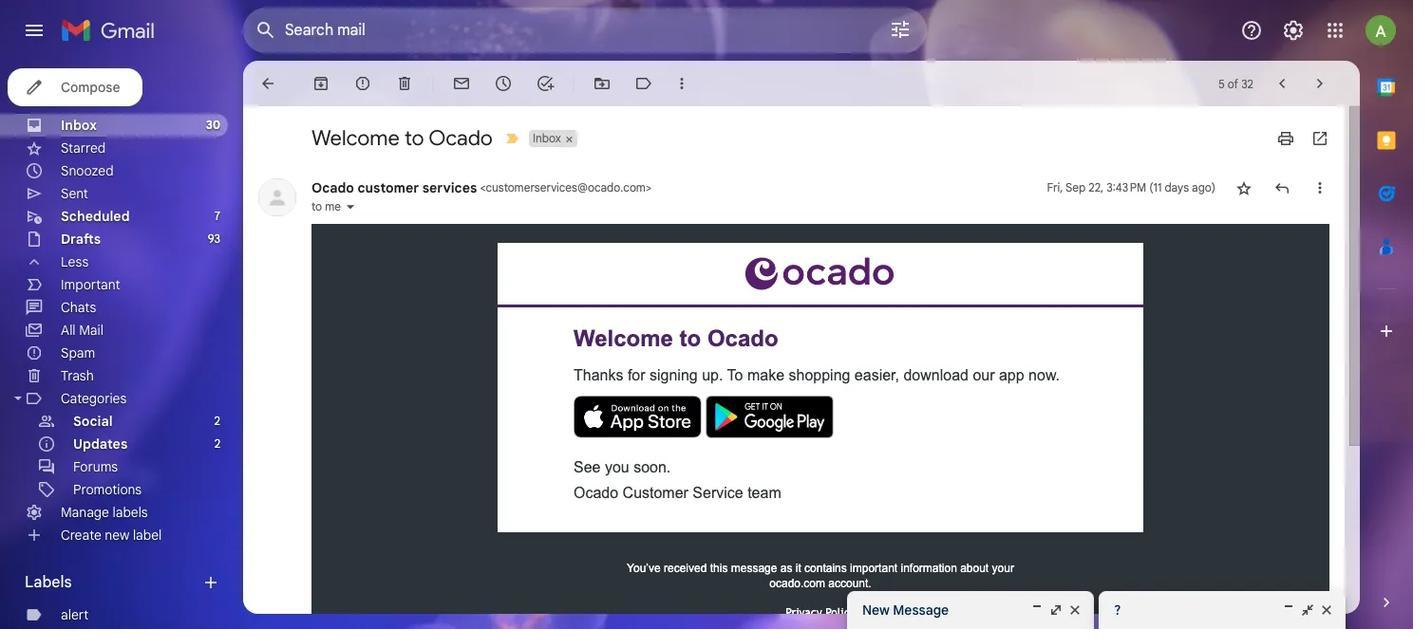 Task type: locate. For each thing, give the bounding box(es) containing it.
minimize image for new message
[[1030, 603, 1045, 618]]

minimize image
[[1030, 603, 1045, 618], [1282, 603, 1297, 618]]

0 horizontal spatial to
[[312, 200, 322, 214]]

None search field
[[243, 8, 927, 53]]

new message
[[863, 602, 949, 619]]

contains
[[805, 562, 847, 575]]

labels
[[25, 574, 72, 593]]

snoozed
[[61, 162, 114, 180]]

forums link
[[73, 459, 118, 476]]

0 vertical spatial 2
[[214, 414, 220, 428]]

spam link
[[61, 345, 95, 362]]

all mail
[[61, 322, 103, 339]]

1 vertical spatial welcome
[[574, 326, 673, 352]]

welcome
[[312, 125, 400, 151], [574, 326, 673, 352]]

starred
[[61, 140, 106, 157]]

thanks for signing up. to make shopping easier, download our app now.
[[574, 368, 1060, 384]]

categories
[[61, 390, 127, 408]]

tab list
[[1360, 61, 1414, 561]]

inbox button
[[529, 130, 563, 147]]

welcome to ocado up customer
[[312, 125, 493, 151]]

mark as unread image
[[452, 74, 471, 93]]

see you soon. ocado customer service team
[[574, 460, 782, 502]]

welcome up for
[[574, 326, 673, 352]]

inbox up the 'customerservices@ocado.com'
[[533, 131, 561, 145]]

gmail image
[[61, 11, 164, 49]]

2 2 from the top
[[214, 437, 220, 451]]

customer
[[623, 486, 689, 502]]

(11
[[1150, 181, 1162, 195]]

0 horizontal spatial minimize image
[[1030, 603, 1045, 618]]

shopping
[[789, 368, 851, 384]]

updates link
[[73, 436, 128, 453]]

ago)
[[1192, 181, 1216, 195]]

you've
[[627, 562, 661, 575]]

create
[[61, 527, 101, 544]]

pop out image for new message
[[1049, 603, 1064, 618]]

Search mail text field
[[285, 21, 836, 40]]

?
[[1114, 602, 1122, 619]]

1 horizontal spatial inbox
[[533, 131, 561, 145]]

1 horizontal spatial to
[[405, 125, 424, 151]]

back to inbox image
[[258, 74, 277, 93]]

customerservices@ocado.com
[[486, 181, 646, 195]]

labels navigation
[[0, 61, 243, 630]]

2 for social
[[214, 414, 220, 428]]

ocado.com link
[[770, 577, 826, 591]]

93
[[208, 232, 220, 246]]

welcome down report spam image
[[312, 125, 400, 151]]

2
[[214, 414, 220, 428], [214, 437, 220, 451]]

ocado down see
[[574, 486, 619, 502]]

message
[[731, 562, 778, 575]]

new
[[105, 527, 130, 544]]

1 vertical spatial 2
[[214, 437, 220, 451]]

pop out image left close image
[[1301, 603, 1316, 618]]

to
[[405, 125, 424, 151], [312, 200, 322, 214], [680, 326, 701, 352]]

inbox inside labels navigation
[[61, 117, 97, 134]]

sent link
[[61, 185, 88, 202]]

signing
[[650, 368, 698, 384]]

forums
[[73, 459, 118, 476]]

archive image
[[312, 74, 331, 93]]

received
[[664, 562, 707, 575]]

2 pop out image from the left
[[1301, 603, 1316, 618]]

important
[[61, 276, 120, 294]]

starred link
[[61, 140, 106, 157]]

privacy policy
[[786, 607, 856, 620]]

sent
[[61, 185, 88, 202]]

fri, sep 22, 3:43 pm (11 days ago) cell
[[1047, 179, 1216, 198]]

label
[[133, 527, 162, 544]]

1 minimize image from the left
[[1030, 603, 1045, 618]]

manage labels link
[[61, 504, 148, 522]]

not starred image
[[1235, 179, 1254, 198]]

compose
[[61, 79, 120, 96]]

ocado inside see you soon. ocado customer service team
[[574, 486, 619, 502]]

thanks
[[574, 368, 624, 384]]

minimize image left close image
[[1282, 603, 1297, 618]]

fri,
[[1047, 181, 1063, 195]]

inbox up starred
[[61, 117, 97, 134]]

about
[[961, 562, 989, 575]]

1 horizontal spatial welcome to ocado
[[574, 326, 779, 352]]

ocado customer services < customerservices@ocado.com >
[[312, 180, 652, 197]]

2 for updates
[[214, 437, 220, 451]]

welcome to ocado
[[312, 125, 493, 151], [574, 326, 779, 352]]

labels heading
[[25, 574, 201, 593]]

pop out image left close icon
[[1049, 603, 1064, 618]]

social link
[[73, 413, 113, 430]]

services
[[422, 180, 477, 197]]

all
[[61, 322, 76, 339]]

0 horizontal spatial welcome to ocado
[[312, 125, 493, 151]]

<
[[480, 181, 486, 195]]

to left me
[[312, 200, 322, 214]]

0 horizontal spatial pop out image
[[1049, 603, 1064, 618]]

app
[[999, 368, 1025, 384]]

you
[[605, 460, 630, 476]]

1 horizontal spatial minimize image
[[1282, 603, 1297, 618]]

policy
[[826, 607, 856, 620]]

minimize image left close icon
[[1030, 603, 1045, 618]]

1 horizontal spatial welcome
[[574, 326, 673, 352]]

ocado up to
[[708, 326, 779, 352]]

labels
[[113, 504, 148, 522]]

inbox for the inbox button
[[533, 131, 561, 145]]

search mail image
[[249, 13, 283, 48]]

alert link
[[61, 607, 89, 624]]

support image
[[1241, 19, 1264, 42]]

to up signing
[[680, 326, 701, 352]]

Not starred checkbox
[[1235, 179, 1254, 198]]

ocado customer services cell
[[312, 180, 652, 197]]

2 vertical spatial to
[[680, 326, 701, 352]]

it
[[796, 562, 802, 575]]

inbox inside button
[[533, 131, 561, 145]]

promotions
[[73, 482, 142, 499]]

1 2 from the top
[[214, 414, 220, 428]]

1 vertical spatial welcome to ocado
[[574, 326, 779, 352]]

welcome to ocado up signing
[[574, 326, 779, 352]]

close image
[[1068, 603, 1083, 618]]

soon.
[[634, 460, 671, 476]]

to down delete icon
[[405, 125, 424, 151]]

0 vertical spatial welcome
[[312, 125, 400, 151]]

new
[[863, 602, 890, 619]]

ocado
[[429, 125, 493, 151], [312, 180, 354, 197], [708, 326, 779, 352], [574, 486, 619, 502]]

pop out image for ?
[[1301, 603, 1316, 618]]

7
[[215, 209, 220, 223]]

this
[[710, 562, 728, 575]]

0 horizontal spatial inbox
[[61, 117, 97, 134]]

updates
[[73, 436, 128, 453]]

1 horizontal spatial pop out image
[[1301, 603, 1316, 618]]

drafts
[[61, 231, 101, 248]]

drafts link
[[61, 231, 101, 248]]

add to tasks image
[[536, 74, 555, 93]]

ocado up services
[[429, 125, 493, 151]]

>
[[646, 181, 652, 195]]

1 pop out image from the left
[[1049, 603, 1064, 618]]

easier,
[[855, 368, 900, 384]]

2 minimize image from the left
[[1282, 603, 1297, 618]]

social
[[73, 413, 113, 430]]

0 vertical spatial to
[[405, 125, 424, 151]]

inbox for inbox link
[[61, 117, 97, 134]]

older image
[[1311, 74, 1330, 93]]

pop out image
[[1049, 603, 1064, 618], [1301, 603, 1316, 618]]

information
[[901, 562, 957, 575]]



Task type: describe. For each thing, give the bounding box(es) containing it.
0 horizontal spatial welcome
[[312, 125, 400, 151]]

minimize image for ?
[[1282, 603, 1297, 618]]

3:43 pm
[[1107, 181, 1147, 195]]

fri, sep 22, 3:43 pm (11 days ago)
[[1047, 181, 1216, 195]]

your
[[992, 562, 1014, 575]]

ocado image
[[732, 243, 910, 305]]

alert
[[61, 607, 89, 624]]

main menu image
[[23, 19, 46, 42]]

sep
[[1066, 181, 1086, 195]]

1 vertical spatial to
[[312, 200, 322, 214]]

close image
[[1320, 603, 1335, 618]]

mail
[[79, 322, 103, 339]]

chats
[[61, 299, 96, 316]]

for
[[628, 368, 646, 384]]

me
[[325, 200, 341, 214]]

30
[[206, 118, 220, 132]]

snoozed link
[[61, 162, 114, 180]]

up.
[[702, 368, 723, 384]]

32
[[1242, 76, 1254, 91]]

promotions link
[[73, 482, 142, 499]]

to
[[727, 368, 743, 384]]

scheduled link
[[61, 208, 130, 225]]

privacy policy link
[[786, 607, 856, 620]]

to me
[[312, 200, 341, 214]]

chats link
[[61, 299, 96, 316]]

make
[[748, 368, 785, 384]]

message
[[893, 602, 949, 619]]

see
[[574, 460, 601, 476]]

now.
[[1029, 368, 1060, 384]]

show details image
[[345, 201, 356, 213]]

report spam image
[[353, 74, 372, 93]]

our
[[973, 368, 995, 384]]

less button
[[0, 251, 228, 274]]

create new label link
[[61, 527, 162, 544]]

privacy
[[786, 607, 822, 620]]

important link
[[61, 276, 120, 294]]

trash link
[[61, 368, 94, 385]]

ocado up me
[[312, 180, 354, 197]]

scheduled
[[61, 208, 130, 225]]

categories link
[[61, 390, 127, 408]]

app store image
[[574, 396, 702, 439]]

less
[[61, 254, 89, 271]]

inbox link
[[61, 117, 97, 134]]

manage
[[61, 504, 109, 522]]

advanced search options image
[[882, 10, 920, 48]]

trash
[[61, 368, 94, 385]]

newer image
[[1273, 74, 1292, 93]]

important
[[850, 562, 898, 575]]

5
[[1219, 76, 1225, 91]]

2 horizontal spatial to
[[680, 326, 701, 352]]

spam
[[61, 345, 95, 362]]

delete image
[[395, 74, 414, 93]]

you've received this message as it contains important information about your ocado.com account.
[[627, 562, 1014, 591]]

5 of 32
[[1219, 76, 1254, 91]]

settings image
[[1283, 19, 1305, 42]]

google play image
[[705, 396, 834, 439]]

team
[[748, 486, 782, 502]]

as
[[781, 562, 793, 575]]

of
[[1228, 76, 1239, 91]]

0 vertical spatial welcome to ocado
[[312, 125, 493, 151]]

22,
[[1089, 181, 1104, 195]]

service
[[693, 486, 744, 502]]

manage labels create new label
[[61, 504, 162, 544]]

download
[[904, 368, 969, 384]]

snooze image
[[494, 74, 513, 93]]

account.
[[829, 577, 872, 591]]

compose button
[[8, 68, 143, 106]]

customer
[[358, 180, 419, 197]]

days
[[1165, 181, 1189, 195]]



Task type: vqa. For each thing, say whether or not it's contained in the screenshot.
eighth Edit
no



